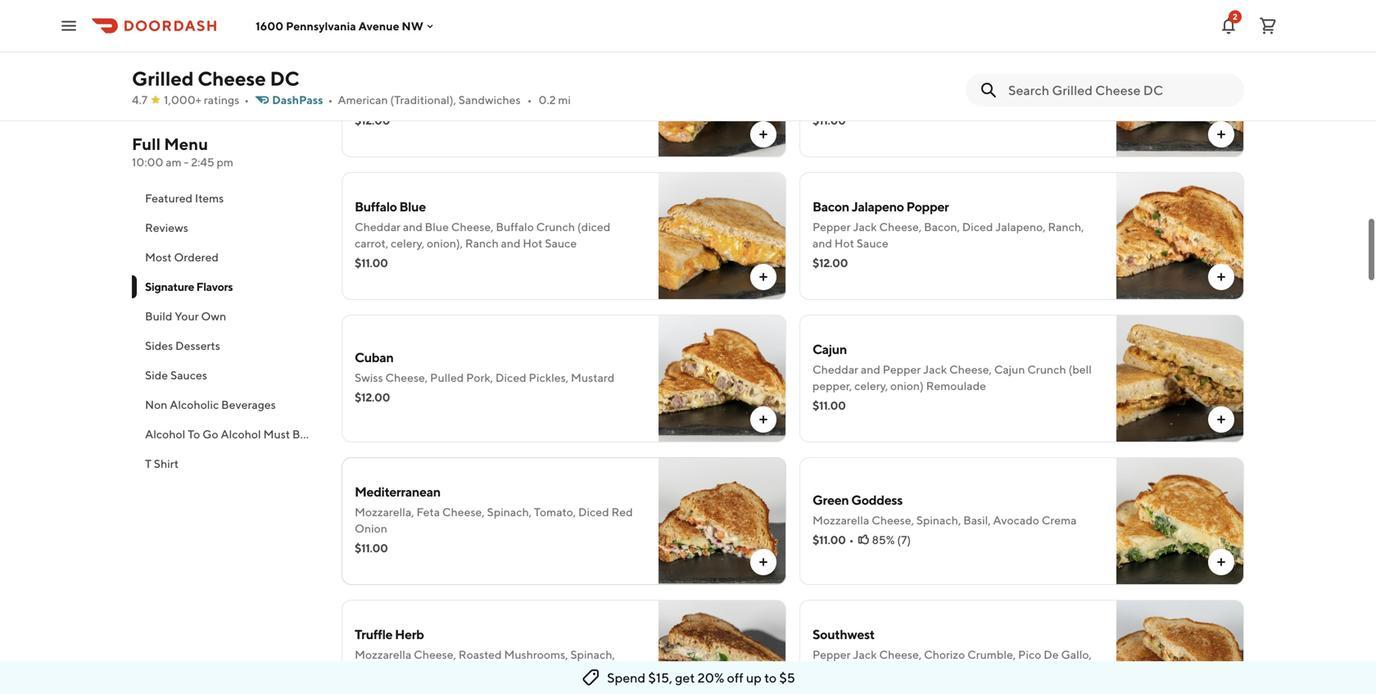 Task type: describe. For each thing, give the bounding box(es) containing it.
go
[[203, 427, 218, 441]]

1 truffle from the top
[[355, 627, 393, 642]]

red
[[612, 505, 633, 519]]

pulled inside cuban swiss cheese, pulled pork, diced pickles, mustard $12.00
[[430, 371, 464, 384]]

pork, inside cuban swiss cheese, pulled pork, diced pickles, mustard $12.00
[[466, 371, 493, 384]]

bbq image
[[659, 30, 787, 157]]

0 vertical spatial cajun
[[813, 341, 847, 357]]

2
[[1233, 12, 1238, 21]]

open menu image
[[59, 16, 79, 36]]

1 add item to cart image from the top
[[757, 128, 770, 141]]

get
[[675, 670, 695, 686]]

signature
[[145, 280, 194, 293]]

non
[[145, 398, 167, 411]]

truffle herb mozzarella cheese, roasted mushrooms, spinach, truffle herb aioli
[[355, 627, 615, 678]]

up
[[747, 670, 762, 686]]

mediterranean image
[[659, 457, 787, 585]]

$11.00 •
[[813, 533, 854, 547]]

dc
[[270, 67, 300, 90]]

cheese, inside southwest pepper jack cheese, chorizo crumble, pico de gallo, avocado crema
[[880, 648, 922, 661]]

spend
[[607, 670, 646, 686]]

chees,
[[355, 94, 391, 107]]

cheddar inside cajun cheddar and pepper jack cheese, cajun crunch (bell pepper, celery, onion) remoulade $11.00
[[813, 363, 859, 376]]

cheesesteak image
[[1117, 0, 1245, 15]]

bbq
[[393, 94, 419, 107]]

sauce inside the buffalo blue cheddar and blue cheese, buffalo crunch (diced carrot, celery, onion), ranch and hot sauce $11.00
[[545, 236, 577, 250]]

ordered
[[174, 250, 219, 264]]

pepper for cheddar
[[883, 363, 921, 376]]

1 vertical spatial blue
[[425, 220, 449, 234]]

mac
[[599, 77, 622, 91]]

to
[[188, 427, 200, 441]]

cheese, inside cajun cheddar and pepper jack cheese, cajun crunch (bell pepper, celery, onion) remoulade $11.00
[[950, 363, 992, 376]]

de
[[1044, 648, 1059, 661]]

mustard
[[571, 371, 615, 384]]

cheese, inside cuban swiss cheese, pulled pork, diced pickles, mustard $12.00
[[385, 371, 428, 384]]

grilled cheese dc
[[132, 67, 300, 90]]

side sauces button
[[132, 361, 322, 390]]

must
[[263, 427, 290, 441]]

• left 85%
[[850, 533, 854, 547]]

sides
[[145, 339, 173, 352]]

t shirt button
[[132, 449, 322, 479]]

crunch for cheddar
[[1028, 363, 1067, 376]]

cajun cheddar and pepper jack cheese, cajun crunch (bell pepper, celery, onion) remoulade $11.00
[[813, 341, 1092, 412]]

most ordered button
[[132, 243, 322, 272]]

southwest
[[813, 627, 875, 642]]

$11.00 inside mozzarella and parmesan cheese, pizza sauce, basil, dried oregano $11.00
[[813, 114, 846, 127]]

cheese
[[198, 67, 266, 90]]

cheddar inside cheddar cheese, diced jalapeno, pulled pork, mac and chees, bbq sauce $12.00
[[355, 77, 401, 91]]

add item to cart image for mediterranean
[[757, 556, 770, 569]]

pizza melt image
[[1117, 30, 1245, 157]]

grilled
[[132, 67, 194, 90]]

roasted
[[459, 648, 502, 661]]

build your own button
[[132, 302, 322, 331]]

purchased
[[309, 427, 365, 441]]

celery, for blue
[[391, 236, 425, 250]]

signature flavors
[[145, 280, 233, 293]]

alcohol to go alcohol must be purchased w a prepared food item
[[145, 427, 496, 441]]

to
[[765, 670, 777, 686]]

add item to cart image for blue
[[757, 270, 770, 284]]

4.7
[[132, 93, 148, 107]]

featured
[[145, 191, 193, 205]]

mozzarella for goddess
[[813, 513, 870, 527]]

cheese, inside cheddar cheese, diced jalapeno, pulled pork, mac and chees, bbq sauce $12.00
[[403, 77, 446, 91]]

tomato,
[[534, 505, 576, 519]]

spinach, for green goddess
[[917, 513, 962, 527]]

buffalo blue image
[[659, 172, 787, 300]]

build
[[145, 309, 172, 323]]

avenue
[[359, 19, 400, 33]]

onion
[[355, 522, 388, 535]]

reviews button
[[132, 213, 322, 243]]

basil, inside green goddess mozzarella cheese, spinach, basil, avocado crema
[[964, 513, 991, 527]]

1 alcohol from the left
[[145, 427, 185, 441]]

jack for popper
[[853, 220, 877, 234]]

pickles,
[[529, 371, 569, 384]]

dashpass
[[272, 93, 323, 107]]

american
[[338, 93, 388, 107]]

american (traditional), sandwiches • 0.2 mi
[[338, 93, 571, 107]]

full
[[132, 134, 161, 154]]

and inside cajun cheddar and pepper jack cheese, cajun crunch (bell pepper, celery, onion) remoulade $11.00
[[861, 363, 881, 376]]

pennsylvania
[[286, 19, 356, 33]]

featured items
[[145, 191, 224, 205]]

pepper inside southwest pepper jack cheese, chorizo crumble, pico de gallo, avocado crema
[[813, 648, 851, 661]]

oregano
[[844, 94, 891, 107]]

mushrooms,
[[504, 648, 568, 661]]

alcohol to go alcohol must be purchased w a prepared food item button
[[132, 420, 496, 449]]

diced inside cuban swiss cheese, pulled pork, diced pickles, mustard $12.00
[[496, 371, 527, 384]]

2:45
[[191, 155, 215, 169]]

pulled inside cheddar cheese, diced jalapeno, pulled pork, mac and chees, bbq sauce $12.00
[[534, 77, 568, 91]]

sides desserts button
[[132, 331, 322, 361]]

mozzarella,
[[355, 505, 414, 519]]

avocado inside green goddess mozzarella cheese, spinach, basil, avocado crema
[[994, 513, 1040, 527]]

jalapeno, inside bacon jalapeno popper pepper jack cheese, bacon, diced jalapeno, ranch, and hot sauce $12.00
[[996, 220, 1046, 234]]

pepper for jalapeno
[[813, 220, 851, 234]]

10:00
[[132, 155, 163, 169]]

add item to cart image for cheddar
[[1215, 413, 1228, 426]]

dried
[[813, 94, 842, 107]]

$11.00 inside cajun cheddar and pepper jack cheese, cajun crunch (bell pepper, celery, onion) remoulade $11.00
[[813, 399, 846, 412]]

mediterranean
[[355, 484, 441, 500]]

sides desserts
[[145, 339, 220, 352]]

celery, for cheddar
[[855, 379, 889, 393]]

spinach, for mediterranean
[[487, 505, 532, 519]]

bacon jalapeno popper pepper jack cheese, bacon, diced jalapeno, ranch, and hot sauce $12.00
[[813, 199, 1085, 270]]

off
[[727, 670, 744, 686]]

carrot,
[[355, 236, 389, 250]]

ranch,
[[1048, 220, 1085, 234]]

(traditional),
[[390, 93, 456, 107]]

cheese, inside mediterranean mozzarella, feta cheese, spinach, tomato, diced red onion $11.00
[[442, 505, 485, 519]]

(bell
[[1069, 363, 1092, 376]]

ranch
[[465, 236, 499, 250]]

$11.00 inside mediterranean mozzarella, feta cheese, spinach, tomato, diced red onion $11.00
[[355, 541, 388, 555]]

pepper,
[[813, 379, 853, 393]]

cheddar inside the buffalo blue cheddar and blue cheese, buffalo crunch (diced carrot, celery, onion), ranch and hot sauce $11.00
[[355, 220, 401, 234]]

add item to cart image for cuban
[[757, 413, 770, 426]]

southwest image
[[1117, 600, 1245, 694]]

crunch for blue
[[536, 220, 575, 234]]

$12.00 inside cuban swiss cheese, pulled pork, diced pickles, mustard $12.00
[[355, 391, 390, 404]]

swiss
[[355, 371, 383, 384]]

truffle herb image
[[659, 600, 787, 694]]

nw
[[402, 19, 424, 33]]

chorizo
[[924, 648, 966, 661]]

bacon jalapeno popper image
[[1117, 172, 1245, 300]]

hot inside bacon jalapeno popper pepper jack cheese, bacon, diced jalapeno, ranch, and hot sauce $12.00
[[835, 236, 855, 250]]

$11.00 down green
[[813, 533, 846, 547]]

cheese, inside the buffalo blue cheddar and blue cheese, buffalo crunch (diced carrot, celery, onion), ranch and hot sauce $11.00
[[451, 220, 494, 234]]

0 horizontal spatial buffalo
[[355, 199, 397, 214]]

menu
[[164, 134, 208, 154]]

bacon,
[[924, 220, 960, 234]]

crumble,
[[968, 648, 1016, 661]]



Task type: vqa. For each thing, say whether or not it's contained in the screenshot.
topmost CHIPS & GUACAMOLE image
no



Task type: locate. For each thing, give the bounding box(es) containing it.
pork, up mi
[[570, 77, 597, 91]]

avocado
[[994, 513, 1040, 527], [813, 664, 859, 678]]

diced left the red
[[578, 505, 609, 519]]

cheese, inside green goddess mozzarella cheese, spinach, basil, avocado crema
[[872, 513, 915, 527]]

spinach, inside mediterranean mozzarella, feta cheese, spinach, tomato, diced red onion $11.00
[[487, 505, 532, 519]]

1 vertical spatial crunch
[[1028, 363, 1067, 376]]

pm
[[217, 155, 234, 169]]

1 vertical spatial crema
[[862, 664, 897, 678]]

cheddar up carrot,
[[355, 220, 401, 234]]

1 vertical spatial celery,
[[855, 379, 889, 393]]

1 horizontal spatial avocado
[[994, 513, 1040, 527]]

jack down southwest
[[853, 648, 877, 661]]

and
[[624, 77, 644, 91], [872, 77, 892, 91], [403, 220, 423, 234], [501, 236, 521, 250], [813, 236, 833, 250], [861, 363, 881, 376]]

0 horizontal spatial spinach,
[[487, 505, 532, 519]]

cheese, up remoulade
[[950, 363, 992, 376]]

0 vertical spatial pulled
[[534, 77, 568, 91]]

jack down jalapeno
[[853, 220, 877, 234]]

85% (7)
[[872, 533, 911, 547]]

1 horizontal spatial celery,
[[855, 379, 889, 393]]

ratings
[[204, 93, 240, 107]]

featured items button
[[132, 184, 322, 213]]

1 vertical spatial truffle
[[355, 664, 389, 678]]

pork, up 'item'
[[466, 371, 493, 384]]

add item to cart image
[[1215, 128, 1228, 141], [757, 270, 770, 284], [1215, 270, 1228, 284], [1215, 413, 1228, 426], [1215, 556, 1228, 569]]

cajun up pepper, on the bottom right
[[813, 341, 847, 357]]

2 vertical spatial $12.00
[[355, 391, 390, 404]]

jalapeno, left ranch,
[[996, 220, 1046, 234]]

1 vertical spatial pork,
[[466, 371, 493, 384]]

spinach, inside truffle herb mozzarella cheese, roasted mushrooms, spinach, truffle herb aioli
[[571, 648, 615, 661]]

pepper inside cajun cheddar and pepper jack cheese, cajun crunch (bell pepper, celery, onion) remoulade $11.00
[[883, 363, 921, 376]]

pulled up 0.2
[[534, 77, 568, 91]]

add item to cart image for jalapeno
[[1215, 270, 1228, 284]]

3 add item to cart image from the top
[[757, 556, 770, 569]]

0 horizontal spatial celery,
[[391, 236, 425, 250]]

cheese, right feta
[[442, 505, 485, 519]]

$12.00 down chees,
[[355, 114, 390, 127]]

sauce
[[421, 94, 453, 107], [545, 236, 577, 250], [857, 236, 889, 250]]

and inside cheddar cheese, diced jalapeno, pulled pork, mac and chees, bbq sauce $12.00
[[624, 77, 644, 91]]

mozzarella
[[813, 77, 870, 91], [813, 513, 870, 527], [355, 648, 412, 661]]

0.2
[[539, 93, 556, 107]]

0 vertical spatial avocado
[[994, 513, 1040, 527]]

pepper down southwest
[[813, 648, 851, 661]]

food
[[443, 427, 470, 441]]

own
[[201, 309, 226, 323]]

green
[[813, 492, 849, 508]]

add item to cart image for goddess
[[1215, 556, 1228, 569]]

cheese, up ranch
[[451, 220, 494, 234]]

0 vertical spatial jack
[[853, 220, 877, 234]]

non alcoholic beverages
[[145, 398, 276, 411]]

cheese, left chorizo
[[880, 648, 922, 661]]

cajun
[[813, 341, 847, 357], [995, 363, 1026, 376]]

0 horizontal spatial cajun
[[813, 341, 847, 357]]

w
[[367, 427, 379, 441]]

1 vertical spatial jack
[[924, 363, 948, 376]]

$11.00 down pepper, on the bottom right
[[813, 399, 846, 412]]

crunch
[[536, 220, 575, 234], [1028, 363, 1067, 376]]

mozzarella for herb
[[355, 648, 412, 661]]

0 vertical spatial celery,
[[391, 236, 425, 250]]

jack inside cajun cheddar and pepper jack cheese, cajun crunch (bell pepper, celery, onion) remoulade $11.00
[[924, 363, 948, 376]]

1 vertical spatial avocado
[[813, 664, 859, 678]]

0 horizontal spatial hot
[[523, 236, 543, 250]]

diced up american (traditional), sandwiches • 0.2 mi
[[448, 77, 479, 91]]

1 vertical spatial cheddar
[[355, 220, 401, 234]]

$12.00 down bacon
[[813, 256, 848, 270]]

spinach, inside green goddess mozzarella cheese, spinach, basil, avocado crema
[[917, 513, 962, 527]]

spend $15, get 20% off up to $5
[[607, 670, 796, 686]]

crema inside green goddess mozzarella cheese, spinach, basil, avocado crema
[[1042, 513, 1077, 527]]

blue
[[399, 199, 426, 214], [425, 220, 449, 234]]

herb up aioli
[[395, 627, 424, 642]]

mozzarella inside green goddess mozzarella cheese, spinach, basil, avocado crema
[[813, 513, 870, 527]]

1600 pennsylvania avenue nw button
[[256, 19, 437, 33]]

onion)
[[891, 379, 924, 393]]

0 horizontal spatial alcohol
[[145, 427, 185, 441]]

cheddar
[[355, 77, 401, 91], [355, 220, 401, 234], [813, 363, 859, 376]]

1 horizontal spatial crunch
[[1028, 363, 1067, 376]]

1 vertical spatial $12.00
[[813, 256, 848, 270]]

diced
[[448, 77, 479, 91], [963, 220, 994, 234], [496, 371, 527, 384], [578, 505, 609, 519]]

t
[[145, 457, 152, 470]]

basil,
[[1060, 77, 1087, 91], [964, 513, 991, 527]]

celery,
[[391, 236, 425, 250], [855, 379, 889, 393]]

crema inside southwest pepper jack cheese, chorizo crumble, pico de gallo, avocado crema
[[862, 664, 897, 678]]

green goddess image
[[1117, 457, 1245, 585]]

0 vertical spatial pepper
[[813, 220, 851, 234]]

0 vertical spatial buffalo
[[355, 199, 397, 214]]

cheese, up (traditional),
[[403, 77, 446, 91]]

gallo,
[[1062, 648, 1092, 661]]

sauce down jalapeno
[[857, 236, 889, 250]]

85%
[[872, 533, 895, 547]]

mediterranean mozzarella, feta cheese, spinach, tomato, diced red onion $11.00
[[355, 484, 633, 555]]

•
[[244, 93, 249, 107], [328, 93, 333, 107], [527, 93, 532, 107], [850, 533, 854, 547]]

1,000+ ratings •
[[164, 93, 249, 107]]

am
[[166, 155, 182, 169]]

$11.00 inside the buffalo blue cheddar and blue cheese, buffalo crunch (diced carrot, celery, onion), ranch and hot sauce $11.00
[[355, 256, 388, 270]]

jalapeno
[[852, 199, 904, 214]]

2 horizontal spatial spinach,
[[917, 513, 962, 527]]

1 horizontal spatial jalapeno,
[[996, 220, 1046, 234]]

notification bell image
[[1219, 16, 1239, 36]]

sauce inside bacon jalapeno popper pepper jack cheese, bacon, diced jalapeno, ranch, and hot sauce $12.00
[[857, 236, 889, 250]]

$11.00 down carrot,
[[355, 256, 388, 270]]

jack
[[853, 220, 877, 234], [924, 363, 948, 376], [853, 648, 877, 661]]

20%
[[698, 670, 725, 686]]

2 add item to cart image from the top
[[757, 413, 770, 426]]

pepper up onion)
[[883, 363, 921, 376]]

hot
[[523, 236, 543, 250], [835, 236, 855, 250]]

celery, left onion)
[[855, 379, 889, 393]]

mozzarella inside truffle herb mozzarella cheese, roasted mushrooms, spinach, truffle herb aioli
[[355, 648, 412, 661]]

jalapeno, inside cheddar cheese, diced jalapeno, pulled pork, mac and chees, bbq sauce $12.00
[[481, 77, 531, 91]]

1 horizontal spatial cajun
[[995, 363, 1026, 376]]

0 vertical spatial add item to cart image
[[757, 128, 770, 141]]

0 vertical spatial $12.00
[[355, 114, 390, 127]]

buffalo blue cheddar and blue cheese, buffalo crunch (diced carrot, celery, onion), ranch and hot sauce $11.00
[[355, 199, 611, 270]]

cajun left (bell
[[995, 363, 1026, 376]]

sauce right bbq at top left
[[421, 94, 453, 107]]

cuban
[[355, 350, 394, 365]]

celery, inside cajun cheddar and pepper jack cheese, cajun crunch (bell pepper, celery, onion) remoulade $11.00
[[855, 379, 889, 393]]

cheddar cheese, diced jalapeno, pulled pork, mac and chees, bbq sauce $12.00
[[355, 77, 644, 127]]

crunch left (bell
[[1028, 363, 1067, 376]]

2 vertical spatial mozzarella
[[355, 648, 412, 661]]

0 vertical spatial truffle
[[355, 627, 393, 642]]

prepared
[[392, 427, 441, 441]]

avocado inside southwest pepper jack cheese, chorizo crumble, pico de gallo, avocado crema
[[813, 664, 859, 678]]

• left 0.2
[[527, 93, 532, 107]]

cheese, inside truffle herb mozzarella cheese, roasted mushrooms, spinach, truffle herb aioli
[[414, 648, 456, 661]]

$15,
[[649, 670, 673, 686]]

$12.00 inside cheddar cheese, diced jalapeno, pulled pork, mac and chees, bbq sauce $12.00
[[355, 114, 390, 127]]

diced inside mediterranean mozzarella, feta cheese, spinach, tomato, diced red onion $11.00
[[578, 505, 609, 519]]

remoulade
[[927, 379, 987, 393]]

0 vertical spatial basil,
[[1060, 77, 1087, 91]]

goddess
[[852, 492, 903, 508]]

$11.00 down onion
[[355, 541, 388, 555]]

jack inside bacon jalapeno popper pepper jack cheese, bacon, diced jalapeno, ranch, and hot sauce $12.00
[[853, 220, 877, 234]]

jack up remoulade
[[924, 363, 948, 376]]

cheese, inside bacon jalapeno popper pepper jack cheese, bacon, diced jalapeno, ranch, and hot sauce $12.00
[[880, 220, 922, 234]]

crunch inside cajun cheddar and pepper jack cheese, cajun crunch (bell pepper, celery, onion) remoulade $11.00
[[1028, 363, 1067, 376]]

sandwiches
[[459, 93, 521, 107]]

2 hot from the left
[[835, 236, 855, 250]]

1 horizontal spatial buffalo
[[496, 220, 534, 234]]

crunch left (diced
[[536, 220, 575, 234]]

1 horizontal spatial pulled
[[534, 77, 568, 91]]

2 alcohol from the left
[[221, 427, 261, 441]]

celery, inside the buffalo blue cheddar and blue cheese, buffalo crunch (diced carrot, celery, onion), ranch and hot sauce $11.00
[[391, 236, 425, 250]]

be
[[292, 427, 307, 441]]

0 vertical spatial pork,
[[570, 77, 597, 91]]

$12.00 inside bacon jalapeno popper pepper jack cheese, bacon, diced jalapeno, ranch, and hot sauce $12.00
[[813, 256, 848, 270]]

and inside bacon jalapeno popper pepper jack cheese, bacon, diced jalapeno, ranch, and hot sauce $12.00
[[813, 236, 833, 250]]

0 horizontal spatial crunch
[[536, 220, 575, 234]]

jack inside southwest pepper jack cheese, chorizo crumble, pico de gallo, avocado crema
[[853, 648, 877, 661]]

pork, inside cheddar cheese, diced jalapeno, pulled pork, mac and chees, bbq sauce $12.00
[[570, 77, 597, 91]]

2 vertical spatial add item to cart image
[[757, 556, 770, 569]]

$5
[[780, 670, 796, 686]]

cheese, up aioli
[[414, 648, 456, 661]]

alcohol right "go"
[[221, 427, 261, 441]]

buffalo up ranch
[[496, 220, 534, 234]]

cheese, inside mozzarella and parmesan cheese, pizza sauce, basil, dried oregano $11.00
[[948, 77, 990, 91]]

cheese, down jalapeno
[[880, 220, 922, 234]]

jalapeno, up "sandwiches"
[[481, 77, 531, 91]]

t shirt
[[145, 457, 179, 470]]

herb
[[395, 627, 424, 642], [391, 664, 417, 678]]

2 horizontal spatial sauce
[[857, 236, 889, 250]]

most ordered
[[145, 250, 219, 264]]

items
[[195, 191, 224, 205]]

0 vertical spatial crema
[[1042, 513, 1077, 527]]

1 vertical spatial cajun
[[995, 363, 1026, 376]]

2 vertical spatial pepper
[[813, 648, 851, 661]]

(diced
[[578, 220, 611, 234]]

mozzarella inside mozzarella and parmesan cheese, pizza sauce, basil, dried oregano $11.00
[[813, 77, 870, 91]]

mi
[[558, 93, 571, 107]]

1 horizontal spatial alcohol
[[221, 427, 261, 441]]

herb left aioli
[[391, 664, 417, 678]]

mozzarella and parmesan cheese, pizza sauce, basil, dried oregano $11.00
[[813, 77, 1087, 127]]

diced left pickles,
[[496, 371, 527, 384]]

0 items, open order cart image
[[1259, 16, 1278, 36]]

flavors
[[196, 280, 233, 293]]

sauce inside cheddar cheese, diced jalapeno, pulled pork, mac and chees, bbq sauce $12.00
[[421, 94, 453, 107]]

0 horizontal spatial pork,
[[466, 371, 493, 384]]

0 vertical spatial blue
[[399, 199, 426, 214]]

jalapeno,
[[481, 77, 531, 91], [996, 220, 1046, 234]]

0 horizontal spatial sauce
[[421, 94, 453, 107]]

diced inside bacon jalapeno popper pepper jack cheese, bacon, diced jalapeno, ranch, and hot sauce $12.00
[[963, 220, 994, 234]]

0 vertical spatial jalapeno,
[[481, 77, 531, 91]]

0 horizontal spatial basil,
[[964, 513, 991, 527]]

onion),
[[427, 236, 463, 250]]

diced inside cheddar cheese, diced jalapeno, pulled pork, mac and chees, bbq sauce $12.00
[[448, 77, 479, 91]]

0 vertical spatial cheddar
[[355, 77, 401, 91]]

cheddar up chees,
[[355, 77, 401, 91]]

truffle
[[355, 627, 393, 642], [355, 664, 389, 678]]

hot right ranch
[[523, 236, 543, 250]]

bacon
[[813, 199, 850, 214]]

2 truffle from the top
[[355, 664, 389, 678]]

Item Search search field
[[1009, 81, 1232, 99]]

pepper inside bacon jalapeno popper pepper jack cheese, bacon, diced jalapeno, ranch, and hot sauce $12.00
[[813, 220, 851, 234]]

pizza
[[993, 77, 1020, 91]]

dashpass •
[[272, 93, 333, 107]]

0 vertical spatial crunch
[[536, 220, 575, 234]]

sauce right ranch
[[545, 236, 577, 250]]

pulled up food at the left bottom of the page
[[430, 371, 464, 384]]

pork,
[[570, 77, 597, 91], [466, 371, 493, 384]]

1 vertical spatial buffalo
[[496, 220, 534, 234]]

1 vertical spatial pulled
[[430, 371, 464, 384]]

1 horizontal spatial pork,
[[570, 77, 597, 91]]

1 vertical spatial add item to cart image
[[757, 413, 770, 426]]

• left american at the left top
[[328, 93, 333, 107]]

1 horizontal spatial spinach,
[[571, 648, 615, 661]]

0 vertical spatial mozzarella
[[813, 77, 870, 91]]

build your own
[[145, 309, 226, 323]]

diced right bacon,
[[963, 220, 994, 234]]

• right ratings
[[244, 93, 249, 107]]

cajun image
[[1117, 315, 1245, 443]]

add item to cart image
[[757, 128, 770, 141], [757, 413, 770, 426], [757, 556, 770, 569]]

0 horizontal spatial jalapeno,
[[481, 77, 531, 91]]

2 vertical spatial cheddar
[[813, 363, 859, 376]]

shirt
[[154, 457, 179, 470]]

1 vertical spatial pepper
[[883, 363, 921, 376]]

hot down bacon
[[835, 236, 855, 250]]

and inside mozzarella and parmesan cheese, pizza sauce, basil, dried oregano $11.00
[[872, 77, 892, 91]]

1 horizontal spatial hot
[[835, 236, 855, 250]]

$11.00 down dried
[[813, 114, 846, 127]]

1 vertical spatial jalapeno,
[[996, 220, 1046, 234]]

0 horizontal spatial avocado
[[813, 664, 859, 678]]

side
[[145, 368, 168, 382]]

1 horizontal spatial crema
[[1042, 513, 1077, 527]]

buffalo up carrot,
[[355, 199, 397, 214]]

cheddar up pepper, on the bottom right
[[813, 363, 859, 376]]

jack for and
[[924, 363, 948, 376]]

pulled
[[534, 77, 568, 91], [430, 371, 464, 384]]

1600
[[256, 19, 284, 33]]

1 vertical spatial mozzarella
[[813, 513, 870, 527]]

2 vertical spatial jack
[[853, 648, 877, 661]]

hot inside the buffalo blue cheddar and blue cheese, buffalo crunch (diced carrot, celery, onion), ranch and hot sauce $11.00
[[523, 236, 543, 250]]

cheese, up 85% (7)
[[872, 513, 915, 527]]

celery, right carrot,
[[391, 236, 425, 250]]

1 horizontal spatial sauce
[[545, 236, 577, 250]]

1 vertical spatial basil,
[[964, 513, 991, 527]]

0 vertical spatial herb
[[395, 627, 424, 642]]

basil, inside mozzarella and parmesan cheese, pizza sauce, basil, dried oregano $11.00
[[1060, 77, 1087, 91]]

cuban image
[[659, 315, 787, 443]]

1 horizontal spatial basil,
[[1060, 77, 1087, 91]]

full menu 10:00 am - 2:45 pm
[[132, 134, 234, 169]]

cheese, right swiss
[[385, 371, 428, 384]]

sauce,
[[1023, 77, 1057, 91]]

0 horizontal spatial crema
[[862, 664, 897, 678]]

your
[[175, 309, 199, 323]]

1 hot from the left
[[523, 236, 543, 250]]

0 horizontal spatial pulled
[[430, 371, 464, 384]]

pepper down bacon
[[813, 220, 851, 234]]

-
[[184, 155, 189, 169]]

alcohol left to
[[145, 427, 185, 441]]

1 vertical spatial herb
[[391, 664, 417, 678]]

crunch inside the buffalo blue cheddar and blue cheese, buffalo crunch (diced carrot, celery, onion), ranch and hot sauce $11.00
[[536, 220, 575, 234]]

cuban swiss cheese, pulled pork, diced pickles, mustard $12.00
[[355, 350, 615, 404]]

$12.00 down swiss
[[355, 391, 390, 404]]

cheese, left pizza
[[948, 77, 990, 91]]



